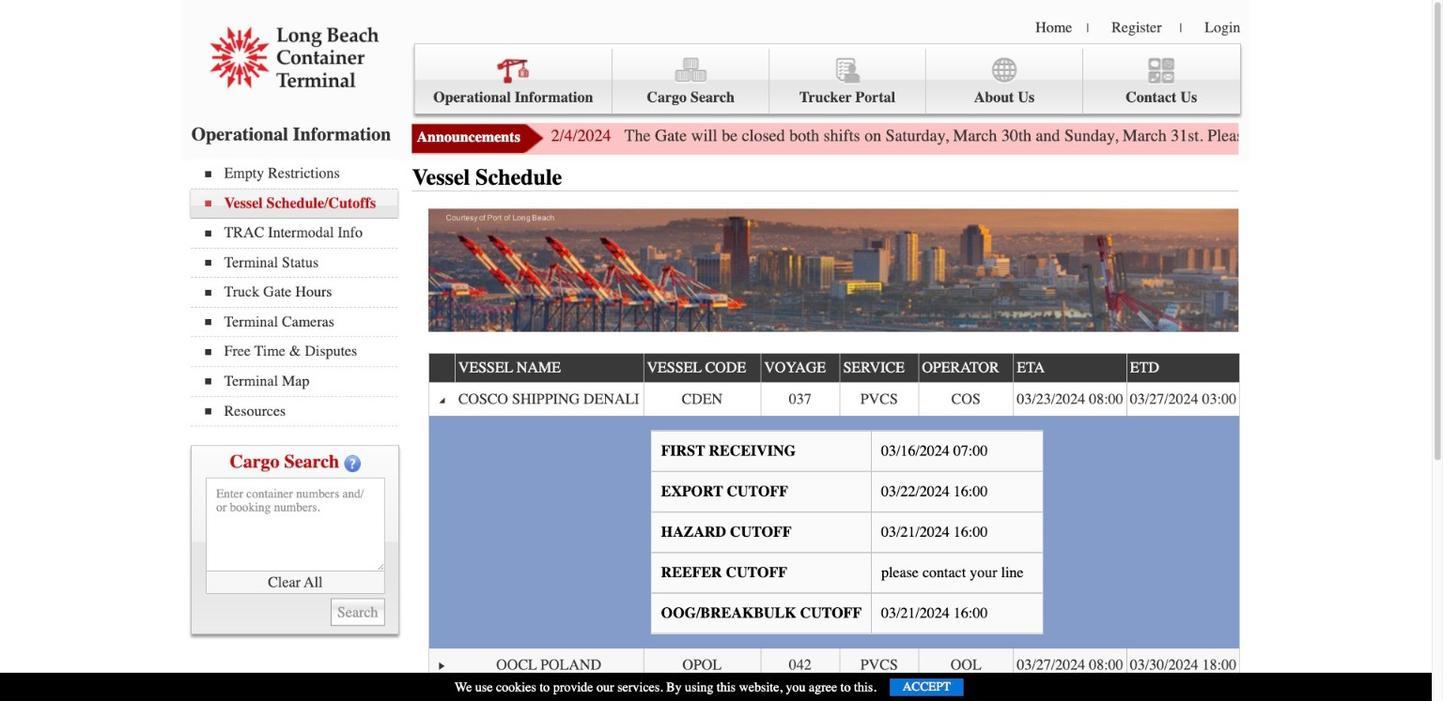 Task type: locate. For each thing, give the bounding box(es) containing it.
None submit
[[331, 599, 385, 627]]

1 vertical spatial menu bar
[[191, 159, 407, 427]]

0 horizontal spatial menu bar
[[191, 159, 407, 427]]

menu bar
[[414, 44, 1241, 114], [191, 159, 407, 427]]

tree grid
[[429, 352, 1241, 702]]

5 row from the top
[[429, 683, 1240, 702]]

0 vertical spatial menu bar
[[414, 44, 1241, 114]]

row group
[[429, 383, 1240, 702]]

column header
[[429, 354, 455, 383]]

cell
[[429, 383, 455, 417], [455, 383, 643, 417], [643, 383, 761, 417], [761, 383, 840, 417], [840, 383, 918, 417], [918, 383, 1013, 417], [1013, 383, 1127, 417], [1127, 383, 1240, 417], [429, 417, 455, 649], [429, 649, 455, 683], [455, 649, 643, 683], [643, 649, 761, 683], [761, 649, 840, 683], [840, 649, 918, 683], [918, 649, 1013, 683], [1013, 649, 1127, 683], [1127, 649, 1240, 683], [455, 683, 643, 702], [643, 683, 761, 702], [761, 683, 840, 702], [840, 683, 918, 702], [918, 683, 1013, 702], [1013, 683, 1127, 702], [1127, 683, 1240, 702]]

1 horizontal spatial menu bar
[[414, 44, 1241, 114]]

row
[[429, 352, 1241, 383], [429, 383, 1240, 417], [429, 417, 1240, 649], [429, 649, 1240, 683], [429, 683, 1240, 702]]



Task type: describe. For each thing, give the bounding box(es) containing it.
3 row from the top
[[429, 417, 1240, 649]]

4 row from the top
[[429, 649, 1240, 683]]

2 row from the top
[[429, 383, 1240, 417]]

Enter container numbers and/ or booking numbers.  text field
[[206, 478, 385, 572]]

1 row from the top
[[429, 352, 1241, 383]]



